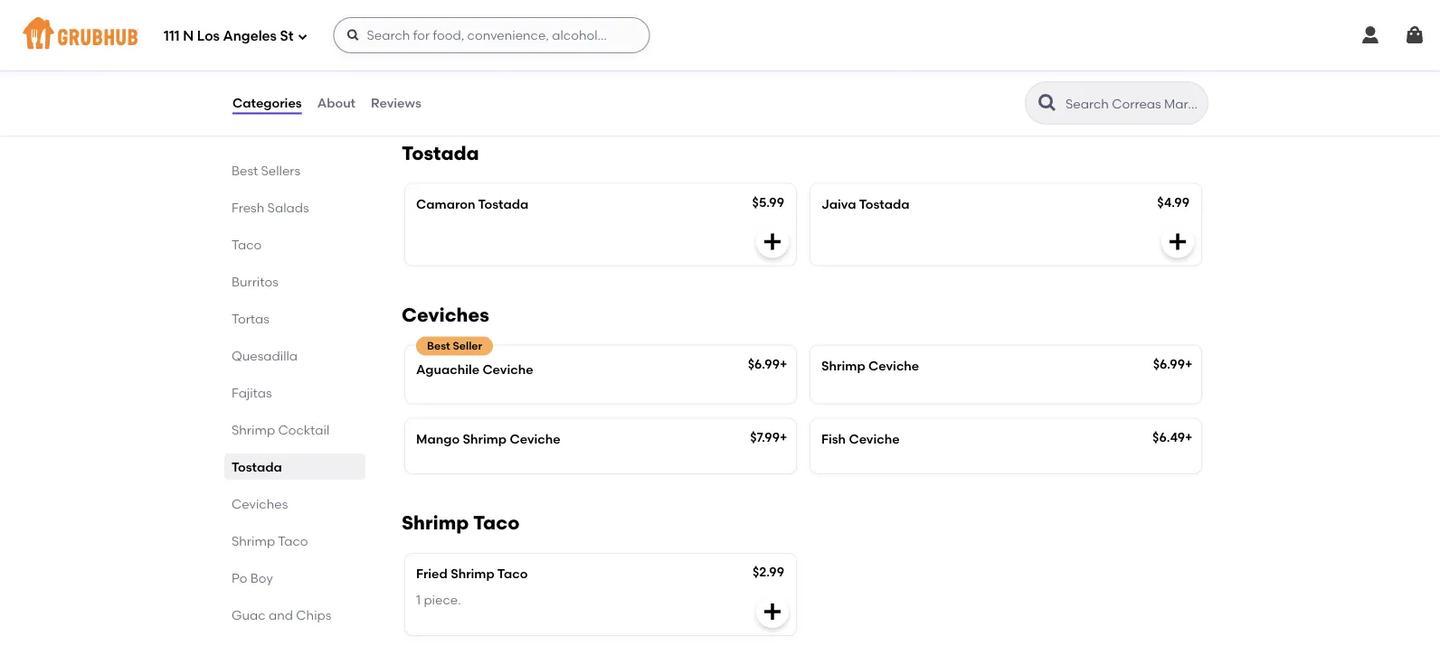 Task type: describe. For each thing, give the bounding box(es) containing it.
shrimp up the piece.
[[451, 567, 495, 582]]

quesadilla
[[232, 348, 298, 364]]

shrimp taco tab
[[232, 532, 358, 551]]

$12.00 +
[[742, 57, 787, 72]]

$6.49 +
[[1153, 430, 1193, 445]]

Search Correas Mariscos & Cocina  search field
[[1064, 95, 1202, 112]]

reviews
[[371, 95, 421, 111]]

1 piece.
[[416, 592, 461, 608]]

best sellers tab
[[232, 161, 358, 180]]

guac and chips
[[232, 608, 331, 623]]

+ for mango shrimp ceviche
[[780, 430, 787, 445]]

search icon image
[[1037, 92, 1058, 114]]

about button
[[316, 71, 357, 136]]

1 $6.99 + from the left
[[748, 356, 787, 372]]

tostada right jaiva
[[859, 196, 910, 212]]

reviews button
[[370, 71, 422, 136]]

$5.99
[[752, 194, 784, 210]]

fajitas tab
[[232, 384, 358, 403]]

jaiva
[[821, 196, 856, 212]]

po boy
[[232, 571, 273, 586]]

2 $6.99 from the left
[[1153, 356, 1185, 372]]

fresh
[[232, 200, 264, 215]]

taco up fried shrimp taco
[[473, 512, 520, 535]]

best sellers
[[232, 163, 300, 178]]

mango
[[416, 432, 460, 447]]

taco tab
[[232, 235, 358, 254]]

shrimp up "po boy"
[[232, 534, 275, 549]]

$2.99
[[753, 565, 784, 580]]

categories
[[233, 95, 302, 111]]

best for best seller shrimp cocktail
[[427, 40, 450, 53]]

categories button
[[232, 71, 303, 136]]

best for best seller aguachile ceviche
[[427, 340, 450, 353]]

los
[[197, 28, 220, 44]]

guac and chips tab
[[232, 606, 358, 625]]

shrimp down fajitas
[[232, 422, 275, 438]]

1
[[416, 592, 421, 608]]

camaron tostada
[[416, 196, 529, 212]]

fried
[[416, 567, 448, 582]]

shrimp cocktail inside tab
[[232, 422, 330, 438]]

111 n los angeles st
[[164, 28, 294, 44]]

boy
[[250, 571, 273, 586]]

ceviches tab
[[232, 495, 358, 514]]

burritos
[[232, 274, 278, 289]]

cocktail inside the shrimp cocktail tab
[[278, 422, 330, 438]]

tortas tab
[[232, 309, 358, 328]]

shrimp right mango at the left of the page
[[463, 432, 507, 447]]

$12.00
[[742, 57, 780, 72]]

0 vertical spatial cocktail
[[474, 4, 555, 27]]

1 horizontal spatial shrimp cocktail
[[402, 4, 555, 27]]

shrimp up best seller shrimp cocktail
[[402, 4, 469, 27]]

tostada right camaron
[[478, 196, 529, 212]]

fish ceviche
[[821, 432, 900, 447]]

best for best sellers
[[232, 163, 258, 178]]

2 $6.99 + from the left
[[1153, 356, 1193, 372]]

0 vertical spatial ceviches
[[402, 303, 489, 327]]

shrimp up fish
[[821, 358, 865, 374]]

taco inside tab
[[232, 237, 262, 252]]

tostada up camaron
[[402, 142, 479, 165]]

shrimp taco inside tab
[[232, 534, 308, 549]]



Task type: locate. For each thing, give the bounding box(es) containing it.
sellers
[[261, 163, 300, 178]]

$6.49
[[1153, 430, 1185, 445]]

guac
[[232, 608, 266, 623]]

best
[[427, 40, 450, 53], [232, 163, 258, 178], [427, 340, 450, 353]]

shrimp cocktail down fajitas tab
[[232, 422, 330, 438]]

tostada up ceviches "tab"
[[232, 460, 282, 475]]

cocktail up best seller shrimp cocktail
[[474, 4, 555, 27]]

0 horizontal spatial ceviches
[[232, 497, 288, 512]]

salads
[[267, 200, 309, 215]]

taco inside tab
[[278, 534, 308, 549]]

aguachile
[[416, 362, 480, 377]]

main navigation navigation
[[0, 0, 1440, 71]]

tortas
[[232, 311, 269, 327]]

111
[[164, 28, 180, 44]]

ceviches up best seller aguachile ceviche
[[402, 303, 489, 327]]

$6.99 up $6.49
[[1153, 356, 1185, 372]]

jaiva tostada
[[821, 196, 910, 212]]

0 horizontal spatial $6.99 +
[[748, 356, 787, 372]]

1 seller from the top
[[453, 40, 482, 53]]

shrimp taco up fried shrimp taco
[[402, 512, 520, 535]]

1 horizontal spatial $6.99 +
[[1153, 356, 1193, 372]]

$6.99 + up the $7.99 +
[[748, 356, 787, 372]]

mango shrimp ceviche
[[416, 432, 561, 447]]

1 horizontal spatial shrimp taco
[[402, 512, 520, 535]]

+ for fish ceviche
[[1185, 430, 1193, 445]]

seller
[[453, 40, 482, 53], [453, 340, 482, 353]]

Search for food, convenience, alcohol... search field
[[333, 17, 650, 53]]

cocktail down search for food, convenience, alcohol... search box
[[463, 62, 516, 77]]

and
[[269, 608, 293, 623]]

ceviche inside best seller aguachile ceviche
[[483, 362, 533, 377]]

about
[[317, 95, 356, 111]]

po boy tab
[[232, 569, 358, 588]]

taco down ceviches "tab"
[[278, 534, 308, 549]]

shrimp cocktail up best seller shrimp cocktail
[[402, 4, 555, 27]]

piece.
[[424, 592, 461, 608]]

fresh salads
[[232, 200, 309, 215]]

$6.99 + up $6.49 +
[[1153, 356, 1193, 372]]

cocktail inside best seller shrimp cocktail
[[463, 62, 516, 77]]

$7.99
[[750, 430, 780, 445]]

2 vertical spatial cocktail
[[278, 422, 330, 438]]

shrimp
[[402, 4, 469, 27], [416, 62, 460, 77], [821, 358, 865, 374], [232, 422, 275, 438], [463, 432, 507, 447], [402, 512, 469, 535], [232, 534, 275, 549], [451, 567, 495, 582]]

shrimp taco
[[402, 512, 520, 535], [232, 534, 308, 549]]

taco
[[232, 237, 262, 252], [473, 512, 520, 535], [278, 534, 308, 549], [497, 567, 528, 582]]

fish
[[821, 432, 846, 447]]

ceviches up "shrimp taco" tab
[[232, 497, 288, 512]]

0 vertical spatial best
[[427, 40, 450, 53]]

ceviches inside "tab"
[[232, 497, 288, 512]]

1 vertical spatial seller
[[453, 340, 482, 353]]

taco down fresh
[[232, 237, 262, 252]]

$4.99
[[1157, 194, 1190, 210]]

shrimp taco up boy
[[232, 534, 308, 549]]

taco right fried
[[497, 567, 528, 582]]

cocktail down fajitas tab
[[278, 422, 330, 438]]

+ for shrimp ceviche
[[1185, 356, 1193, 372]]

+
[[780, 57, 787, 72], [780, 356, 787, 372], [1185, 356, 1193, 372], [780, 430, 787, 445], [1185, 430, 1193, 445]]

best inside best seller shrimp cocktail
[[427, 40, 450, 53]]

seller inside best seller aguachile ceviche
[[453, 340, 482, 353]]

1 vertical spatial ceviches
[[232, 497, 288, 512]]

fresh salads tab
[[232, 198, 358, 217]]

0 horizontal spatial shrimp taco
[[232, 534, 308, 549]]

svg image
[[1167, 231, 1189, 253]]

fajitas
[[232, 385, 272, 401]]

tostada inside tab
[[232, 460, 282, 475]]

1 vertical spatial shrimp cocktail
[[232, 422, 330, 438]]

2 vertical spatial best
[[427, 340, 450, 353]]

shrimp up reviews
[[416, 62, 460, 77]]

0 vertical spatial shrimp cocktail
[[402, 4, 555, 27]]

0 horizontal spatial $6.99
[[748, 356, 780, 372]]

n
[[183, 28, 194, 44]]

$6.99
[[748, 356, 780, 372], [1153, 356, 1185, 372]]

ceviche
[[869, 358, 919, 374], [483, 362, 533, 377], [510, 432, 561, 447], [849, 432, 900, 447]]

1 vertical spatial cocktail
[[463, 62, 516, 77]]

seller for aguachile
[[453, 340, 482, 353]]

0 vertical spatial seller
[[453, 40, 482, 53]]

best inside best seller aguachile ceviche
[[427, 340, 450, 353]]

$6.99 +
[[748, 356, 787, 372], [1153, 356, 1193, 372]]

shrimp inside best seller shrimp cocktail
[[416, 62, 460, 77]]

seller for shrimp
[[453, 40, 482, 53]]

camaron
[[416, 196, 475, 212]]

tostada
[[402, 142, 479, 165], [478, 196, 529, 212], [859, 196, 910, 212], [232, 460, 282, 475]]

seller inside best seller shrimp cocktail
[[453, 40, 482, 53]]

st
[[280, 28, 294, 44]]

svg image
[[1360, 24, 1381, 46], [1404, 24, 1426, 46], [346, 28, 360, 43], [297, 31, 308, 42], [762, 231, 783, 253], [762, 602, 783, 623]]

2 seller from the top
[[453, 340, 482, 353]]

chips
[[296, 608, 331, 623]]

shrimp cocktail tab
[[232, 421, 358, 440]]

0 horizontal spatial shrimp cocktail
[[232, 422, 330, 438]]

best seller shrimp cocktail
[[416, 40, 516, 77]]

1 horizontal spatial ceviches
[[402, 303, 489, 327]]

cocktail
[[474, 4, 555, 27], [463, 62, 516, 77], [278, 422, 330, 438]]

ceviches
[[402, 303, 489, 327], [232, 497, 288, 512]]

burritos tab
[[232, 272, 358, 291]]

$6.99 up $7.99
[[748, 356, 780, 372]]

quesadilla tab
[[232, 346, 358, 365]]

best seller aguachile ceviche
[[416, 340, 533, 377]]

1 $6.99 from the left
[[748, 356, 780, 372]]

po
[[232, 571, 247, 586]]

$7.99 +
[[750, 430, 787, 445]]

best inside tab
[[232, 163, 258, 178]]

1 horizontal spatial $6.99
[[1153, 356, 1185, 372]]

fried shrimp taco
[[416, 567, 528, 582]]

shrimp ceviche
[[821, 358, 919, 374]]

tostada tab
[[232, 458, 358, 477]]

angeles
[[223, 28, 277, 44]]

shrimp up fried
[[402, 512, 469, 535]]

1 vertical spatial best
[[232, 163, 258, 178]]

shrimp cocktail
[[402, 4, 555, 27], [232, 422, 330, 438]]



Task type: vqa. For each thing, say whether or not it's contained in the screenshot.
FREE, inside the COCONUT MANGO WRAP · COCONUT EGG SALAD · ZUCCINI BACON · BURDOCK HASH · SOUR CREAM · GUACAMOLE · PICO DE GALLO  Organic, Dairy Free, & Raw
no



